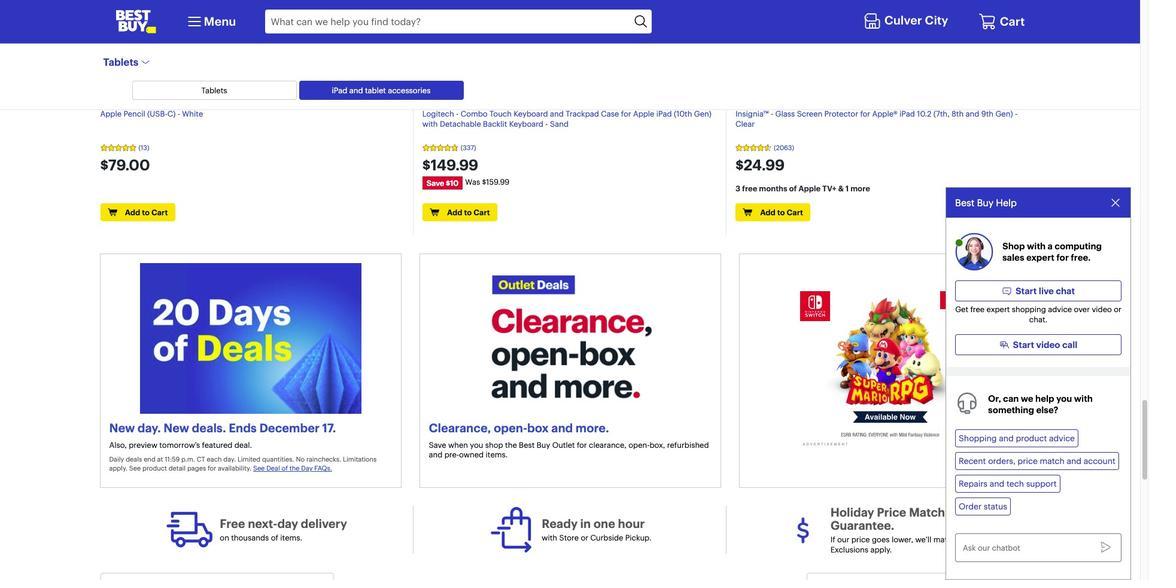 Task type: vqa. For each thing, say whether or not it's contained in the screenshot.
About
no



Task type: locate. For each thing, give the bounding box(es) containing it.
with inside ready in one hour with store or curbside pickup.
[[542, 533, 558, 543]]

help
[[1036, 393, 1055, 405]]

video left 'call'
[[1037, 339, 1061, 351]]

1 vertical spatial price
[[852, 535, 870, 545]]

and
[[350, 85, 363, 95], [550, 109, 564, 118], [966, 109, 980, 118], [552, 421, 573, 436], [999, 434, 1014, 444], [429, 451, 443, 460], [1067, 456, 1082, 467], [990, 479, 1005, 490]]

keyboard right 'touch' on the left top of the page
[[514, 109, 548, 118]]

with right 'help'
[[1075, 393, 1093, 405]]

for left free.
[[1057, 252, 1069, 264]]

0 horizontal spatial ipad
[[332, 85, 348, 95]]

add to cart down was
[[447, 208, 490, 217]]

3 add to cart button from the left
[[736, 204, 811, 222]]

(13) link
[[100, 144, 404, 152]]

Type to search. Navigate forward to hear suggestions text field
[[265, 10, 631, 34]]

0 horizontal spatial match
[[934, 535, 957, 545]]

to down $79.00
[[142, 208, 150, 217]]

price down the shopping and product advice
[[1018, 456, 1038, 467]]

0 vertical spatial video
[[1092, 305, 1112, 315]]

0 vertical spatial or
[[1114, 305, 1122, 315]]

you inside clearance, open-box and more. save when you shop the best buy outlet for clearance, open-box, refurbished and pre-owned items.
[[470, 440, 483, 450]]

price down guarantee.
[[852, 535, 870, 545]]

1 vertical spatial the
[[290, 464, 300, 473]]

1 horizontal spatial expert
[[1027, 252, 1055, 264]]

1 horizontal spatial add to cart
[[447, 208, 490, 217]]

best down clearance, open-box and more. link
[[519, 440, 535, 450]]

add down months
[[761, 208, 776, 217]]

(2063)
[[774, 144, 795, 152]]

for inside shop with a computing sales expert for free.
[[1057, 252, 1069, 264]]

$79.00
[[100, 156, 150, 174]]

add down $10
[[447, 208, 463, 217]]

match left it.
[[934, 535, 957, 545]]

3 to from the left
[[778, 208, 785, 217]]

ipad left tablet in the top left of the page
[[332, 85, 348, 95]]

with inside 'logitech - combo touch keyboard and trackpad case for apple ipad (10th gen) with detachable backlit keyboard - sand'
[[423, 119, 438, 129]]

and inside 'logitech - combo touch keyboard and trackpad case for apple ipad (10th gen) with detachable backlit keyboard - sand'
[[550, 109, 564, 118]]

0 vertical spatial price
[[1018, 456, 1038, 467]]

of inside free next-day delivery on thousands of items.
[[271, 533, 278, 543]]

0 horizontal spatial buy
[[537, 440, 550, 450]]

or right over
[[1114, 305, 1122, 315]]

shop
[[1003, 241, 1025, 252]]

0 horizontal spatial add to cart
[[125, 208, 168, 217]]

2 add to cart from the left
[[447, 208, 490, 217]]

of down quantities.
[[282, 464, 288, 473]]

1 vertical spatial or
[[581, 533, 589, 543]]

tablets up white at left
[[202, 85, 227, 95]]

0 horizontal spatial add to cart button
[[100, 204, 175, 222]]

sales
[[1003, 252, 1025, 264]]

1 horizontal spatial best
[[956, 197, 975, 209]]

recent orders, price match and account button
[[956, 453, 1120, 471]]

1 vertical spatial items.
[[280, 533, 302, 543]]

1 vertical spatial advice
[[1050, 434, 1075, 444]]

1 horizontal spatial or
[[1114, 305, 1122, 315]]

for right outlet
[[577, 440, 587, 450]]

0 horizontal spatial price
[[852, 535, 870, 545]]

1 to from the left
[[142, 208, 150, 217]]

0 vertical spatial advice
[[1049, 305, 1072, 315]]

1 vertical spatial free
[[971, 305, 985, 315]]

3 free months of apple tv+ & 1 more
[[736, 184, 871, 194]]

1 vertical spatial video
[[1037, 339, 1061, 351]]

add to cart down months
[[761, 208, 803, 217]]

p.m.
[[181, 456, 195, 464]]

availability.
[[218, 464, 252, 473]]

1 horizontal spatial the
[[505, 440, 517, 450]]

1 gen) from the left
[[694, 109, 712, 118]]

c)
[[167, 109, 176, 118]]

shop
[[485, 440, 503, 450]]

2 horizontal spatial to
[[778, 208, 785, 217]]

combo
[[461, 109, 488, 118]]

preview
[[129, 440, 157, 450]]

0 horizontal spatial new
[[109, 421, 135, 436]]

0 vertical spatial tablets
[[103, 56, 139, 68]]

1 horizontal spatial add to cart button
[[423, 204, 497, 222]]

1 vertical spatial save
[[429, 440, 446, 450]]

0 horizontal spatial best
[[519, 440, 535, 450]]

1 horizontal spatial video
[[1092, 305, 1112, 315]]

0 horizontal spatial add
[[125, 208, 140, 217]]

day.
[[138, 421, 161, 436], [224, 456, 236, 464]]

ct
[[197, 456, 205, 464]]

of right months
[[789, 184, 797, 194]]

0 vertical spatial open-
[[494, 421, 528, 436]]

items.
[[486, 451, 508, 460], [280, 533, 302, 543]]

you
[[1057, 393, 1073, 405], [470, 440, 483, 450]]

with down ready
[[542, 533, 558, 543]]

of
[[789, 184, 797, 194], [282, 464, 288, 473], [271, 533, 278, 543]]

end
[[144, 456, 156, 464]]

1 horizontal spatial ipad
[[657, 109, 672, 118]]

1 vertical spatial match
[[934, 535, 957, 545]]

free inside get free expert shopping advice over video or chat.
[[971, 305, 985, 315]]

also,
[[109, 440, 127, 450]]

1 vertical spatial open-
[[629, 440, 650, 450]]

8th
[[952, 109, 964, 118]]

0 horizontal spatial expert
[[987, 305, 1010, 315]]

shopping and product advice button
[[956, 430, 1079, 448]]

see deal of the day faqs.
[[253, 464, 332, 473]]

2 horizontal spatial of
[[789, 184, 797, 194]]

faqs.
[[315, 464, 332, 473]]

product
[[1016, 434, 1047, 444], [143, 464, 167, 473]]

match
[[1040, 456, 1065, 467], [934, 535, 957, 545]]

keyboard down 'touch' on the left top of the page
[[509, 119, 544, 129]]

apple®
[[873, 109, 898, 118]]

and left tablet in the top left of the page
[[350, 85, 363, 95]]

and left pre-
[[429, 451, 443, 460]]

apply.
[[871, 545, 892, 555]]

for inside insignia™ - glass screen protector for apple® ipad 10.2 (7th, 8th and 9th gen) - clear
[[861, 109, 871, 118]]

0 horizontal spatial you
[[470, 440, 483, 450]]

0 vertical spatial free
[[743, 184, 758, 194]]

cart for logitech - combo touch keyboard and trackpad case for apple ipad (10th gen) with detachable backlit keyboard - sand
[[474, 208, 490, 217]]

the down no
[[290, 464, 300, 473]]

open-
[[494, 421, 528, 436], [629, 440, 650, 450]]

0 horizontal spatial gen)
[[694, 109, 712, 118]]

shopping
[[1012, 305, 1047, 315]]

advice down else?
[[1050, 434, 1075, 444]]

refurbished
[[668, 440, 709, 450]]

1 horizontal spatial buy
[[977, 197, 994, 209]]

match up support
[[1040, 456, 1065, 467]]

ready in one hour link
[[542, 516, 645, 531]]

ipad left 10.2 at the right of page
[[900, 109, 915, 118]]

one
[[594, 516, 616, 531]]

add to cart down $79.00
[[125, 208, 168, 217]]

0 vertical spatial expert
[[1027, 252, 1055, 264]]

2 add from the left
[[447, 208, 463, 217]]

2 horizontal spatial apple
[[799, 184, 821, 194]]

day
[[301, 464, 313, 473]]

video
[[1092, 305, 1112, 315], [1037, 339, 1061, 351]]

new up "also,"
[[109, 421, 135, 436]]

expert left shopping
[[987, 305, 1010, 315]]

advice inside get free expert shopping advice over video or chat.
[[1049, 305, 1072, 315]]

price inside holiday price match guarantee. if our price goes lower, we'll match it. exclusions apply.
[[852, 535, 870, 545]]

1 horizontal spatial free
[[971, 305, 985, 315]]

tablet
[[365, 85, 386, 95]]

ipad left (10th in the top right of the page
[[657, 109, 672, 118]]

- up detachable
[[456, 109, 459, 118]]

new up tomorrow's
[[164, 421, 189, 436]]

tv+
[[823, 184, 837, 194]]

-
[[178, 109, 180, 118], [456, 109, 459, 118], [771, 109, 774, 118], [1015, 109, 1018, 118], [546, 119, 548, 129]]

cart icon image
[[979, 13, 997, 31]]

2 horizontal spatial add
[[761, 208, 776, 217]]

for inside clearance, open-box and more. save when you shop the best buy outlet for clearance, open-box, refurbished and pre-owned items.
[[577, 440, 587, 450]]

2 horizontal spatial ipad
[[900, 109, 915, 118]]

with down logitech
[[423, 119, 438, 129]]

(2063) link
[[736, 144, 1031, 152]]

0 vertical spatial items.
[[486, 451, 508, 460]]

product down end
[[143, 464, 167, 473]]

free right 3
[[743, 184, 758, 194]]

1 vertical spatial start
[[1013, 339, 1035, 351]]

day. up the 'availability.'
[[224, 456, 236, 464]]

match inside holiday price match guarantee. if our price goes lower, we'll match it. exclusions apply.
[[934, 535, 957, 545]]

on
[[220, 533, 229, 543]]

0 horizontal spatial the
[[290, 464, 300, 473]]

to down was
[[464, 208, 472, 217]]

best left help
[[956, 197, 975, 209]]

save
[[427, 179, 444, 188], [429, 440, 446, 450]]

0 vertical spatial day.
[[138, 421, 161, 436]]

0 horizontal spatial product
[[143, 464, 167, 473]]

buy down box
[[537, 440, 550, 450]]

add to cart button for $149.99
[[423, 204, 497, 222]]

ends
[[229, 421, 257, 436]]

the right shop
[[505, 440, 517, 450]]

you right 'help'
[[1057, 393, 1073, 405]]

0 vertical spatial save
[[427, 179, 444, 188]]

1 horizontal spatial items.
[[486, 451, 508, 460]]

1 vertical spatial product
[[143, 464, 167, 473]]

white
[[182, 109, 203, 118]]

0 horizontal spatial video
[[1037, 339, 1061, 351]]

Ask our chatbot text field
[[956, 534, 1122, 563]]

1 vertical spatial best
[[519, 440, 535, 450]]

daily
[[109, 456, 124, 464]]

outlet
[[552, 440, 575, 450]]

gen) right 9th
[[996, 109, 1013, 118]]

1 horizontal spatial gen)
[[996, 109, 1013, 118]]

start up shopping
[[1016, 286, 1037, 297]]

0 vertical spatial you
[[1057, 393, 1073, 405]]

best inside clearance, open-box and more. save when you shop the best buy outlet for clearance, open-box, refurbished and pre-owned items.
[[519, 440, 535, 450]]

expert down "a"
[[1027, 252, 1055, 264]]

1 horizontal spatial new
[[164, 421, 189, 436]]

0 vertical spatial product
[[1016, 434, 1047, 444]]

pencil
[[124, 109, 145, 118]]

with left "a"
[[1027, 241, 1046, 252]]

deals
[[126, 456, 142, 464]]

pre-
[[445, 451, 459, 460]]

save left $10
[[427, 179, 444, 188]]

2 horizontal spatial add to cart button
[[736, 204, 811, 222]]

0 vertical spatial best
[[956, 197, 975, 209]]

advice inside button
[[1050, 434, 1075, 444]]

1 vertical spatial buy
[[537, 440, 550, 450]]

product up recent orders, price match and account button
[[1016, 434, 1047, 444]]

repairs and tech support
[[959, 479, 1057, 490]]

0 vertical spatial the
[[505, 440, 517, 450]]

more.
[[576, 421, 609, 436]]

items. inside clearance, open-box and more. save when you shop the best buy outlet for clearance, open-box, refurbished and pre-owned items.
[[486, 451, 508, 460]]

0 vertical spatial keyboard
[[514, 109, 548, 118]]

day. inside the daily deals end at 11:59 p.m. ct each day. limited quantities. no rainchecks. limitations apply. see product detail pages for availability.
[[224, 456, 236, 464]]

1 new from the left
[[109, 421, 135, 436]]

match
[[909, 505, 946, 520]]

or inside ready in one hour with store or curbside pickup.
[[581, 533, 589, 543]]

culver city
[[885, 13, 949, 28]]

live
[[1039, 286, 1054, 297]]

add to cart button down months
[[736, 204, 811, 222]]

add to cart button down $79.00
[[100, 204, 175, 222]]

chat.
[[1030, 315, 1048, 325]]

order status
[[959, 502, 1008, 513]]

add to cart for $149.99
[[447, 208, 490, 217]]

save up pre-
[[429, 440, 446, 450]]

1 horizontal spatial of
[[282, 464, 288, 473]]

to down months
[[778, 208, 785, 217]]

day. up preview
[[138, 421, 161, 436]]

start live chat button
[[956, 281, 1122, 302]]

city
[[925, 13, 949, 28]]

for
[[621, 109, 631, 118], [861, 109, 871, 118], [1057, 252, 1069, 264], [577, 440, 587, 450], [208, 464, 216, 473]]

0 vertical spatial buy
[[977, 197, 994, 209]]

1 vertical spatial day.
[[224, 456, 236, 464]]

0 horizontal spatial to
[[142, 208, 150, 217]]

1 horizontal spatial you
[[1057, 393, 1073, 405]]

open- up shop
[[494, 421, 528, 436]]

20 days of deals image
[[140, 263, 361, 414]]

1 horizontal spatial product
[[1016, 434, 1047, 444]]

1 horizontal spatial add
[[447, 208, 463, 217]]

expert
[[1027, 252, 1055, 264], [987, 305, 1010, 315]]

recent orders, price match and account
[[959, 456, 1116, 467]]

1 vertical spatial expert
[[987, 305, 1010, 315]]

advice down 'chat'
[[1049, 305, 1072, 315]]

1 vertical spatial you
[[470, 440, 483, 450]]

0 horizontal spatial free
[[743, 184, 758, 194]]

open- right clearance,
[[629, 440, 650, 450]]

2 to from the left
[[464, 208, 472, 217]]

1 horizontal spatial tablets
[[202, 85, 227, 95]]

- right c)
[[178, 109, 180, 118]]

items. down shop
[[486, 451, 508, 460]]

price inside button
[[1018, 456, 1038, 467]]

- left sand at left top
[[546, 119, 548, 129]]

0 horizontal spatial or
[[581, 533, 589, 543]]

0 vertical spatial start
[[1016, 286, 1037, 297]]

2 vertical spatial of
[[271, 533, 278, 543]]

apple inside 'logitech - combo touch keyboard and trackpad case for apple ipad (10th gen) with detachable backlit keyboard - sand'
[[633, 109, 655, 118]]

2 add to cart button from the left
[[423, 204, 497, 222]]

3 add to cart from the left
[[761, 208, 803, 217]]

items. down day
[[280, 533, 302, 543]]

1 horizontal spatial apple
[[633, 109, 655, 118]]

to for $149.99
[[464, 208, 472, 217]]

you up owned on the bottom
[[470, 440, 483, 450]]

trackpad
[[566, 109, 599, 118]]

$159.99
[[482, 177, 510, 187]]

0 horizontal spatial items.
[[280, 533, 302, 543]]

box,
[[650, 440, 666, 450]]

apple left tv+
[[799, 184, 821, 194]]

curbside
[[591, 533, 624, 543]]

ipad and tablet accessories button
[[299, 81, 464, 100]]

1 horizontal spatial price
[[1018, 456, 1038, 467]]

and up outlet
[[552, 421, 573, 436]]

of down free next-day delivery link
[[271, 533, 278, 543]]

3 add from the left
[[761, 208, 776, 217]]

1 vertical spatial tablets
[[202, 85, 227, 95]]

apple left the pencil
[[100, 109, 122, 118]]

ipad and tablet accessories
[[332, 85, 431, 95]]

free right get
[[971, 305, 985, 315]]

and up sand at left top
[[550, 109, 564, 118]]

for right case
[[621, 109, 631, 118]]

0 vertical spatial of
[[789, 184, 797, 194]]

or down the in
[[581, 533, 589, 543]]

add to cart button down $10
[[423, 204, 497, 222]]

or
[[1114, 305, 1122, 315], [581, 533, 589, 543]]

and right 8th
[[966, 109, 980, 118]]

buy left help
[[977, 197, 994, 209]]

1 horizontal spatial to
[[464, 208, 472, 217]]

add
[[125, 208, 140, 217], [447, 208, 463, 217], [761, 208, 776, 217]]

0 horizontal spatial day.
[[138, 421, 161, 436]]

clearance,
[[429, 421, 491, 436]]

1 horizontal spatial match
[[1040, 456, 1065, 467]]

0 horizontal spatial of
[[271, 533, 278, 543]]

video right over
[[1092, 305, 1112, 315]]

detachable
[[440, 119, 481, 129]]

1 horizontal spatial day.
[[224, 456, 236, 464]]

you inside "or, can we help you with something else?"
[[1057, 393, 1073, 405]]

holiday price match guarantee. link
[[831, 505, 946, 533]]

tablets down the bestbuy.com image
[[103, 56, 139, 68]]

2 horizontal spatial add to cart
[[761, 208, 803, 217]]

see deal of the day faqs. link
[[253, 464, 332, 473]]

add down $79.00
[[125, 208, 140, 217]]

0 vertical spatial match
[[1040, 456, 1065, 467]]

(13)
[[139, 144, 149, 152]]

gen) right (10th in the top right of the page
[[694, 109, 712, 118]]

for left apple® on the right top of the page
[[861, 109, 871, 118]]

start down "chat."
[[1013, 339, 1035, 351]]

2 gen) from the left
[[996, 109, 1013, 118]]

best buy help
[[956, 197, 1017, 209]]

for down each on the bottom
[[208, 464, 216, 473]]

touch
[[490, 109, 512, 118]]

apple right case
[[633, 109, 655, 118]]

more
[[851, 184, 871, 194]]

cart link
[[979, 13, 1025, 31]]

and inside insignia™ - glass screen protector for apple® ipad 10.2 (7th, 8th and 9th gen) - clear
[[966, 109, 980, 118]]



Task type: describe. For each thing, give the bounding box(es) containing it.
if
[[831, 535, 836, 545]]

culver
[[885, 13, 923, 28]]

gen) inside insignia™ - glass screen protector for apple® ipad 10.2 (7th, 8th and 9th gen) - clear
[[996, 109, 1013, 118]]

hour
[[618, 516, 645, 531]]

product inside the daily deals end at 11:59 p.m. ct each day. limited quantities. no rainchecks. limitations apply. see product detail pages for availability.
[[143, 464, 167, 473]]

and left tech
[[990, 479, 1005, 490]]

holiday price match guarantee. if our price goes lower, we'll match it. exclusions apply.
[[831, 505, 966, 555]]

menu button
[[185, 12, 236, 31]]

product inside shopping and product advice button
[[1016, 434, 1047, 444]]

cart for apple pencil (usb-c) - white
[[151, 208, 168, 217]]

day. inside new day. new deals. ends december 17. also, preview tomorrow's featured deal.
[[138, 421, 161, 436]]

&
[[838, 184, 844, 194]]

add to cart for $24.99
[[761, 208, 803, 217]]

recent
[[959, 456, 986, 467]]

case
[[601, 109, 619, 118]]

3 free months of apple tv+ & 1 more button
[[736, 184, 872, 194]]

free.
[[1071, 252, 1091, 264]]

to for $24.99
[[778, 208, 785, 217]]

status
[[984, 502, 1008, 513]]

- right 9th
[[1015, 109, 1018, 118]]

deal
[[267, 464, 280, 473]]

0 horizontal spatial apple
[[100, 109, 122, 118]]

advertisement region
[[800, 291, 980, 441]]

months
[[759, 184, 788, 194]]

clearance,
[[589, 440, 627, 450]]

blue assist virtual store agent image
[[956, 233, 994, 272]]

screen
[[797, 109, 823, 118]]

2 new from the left
[[164, 421, 189, 436]]

(337)
[[461, 144, 476, 152]]

exclusions
[[831, 545, 869, 555]]

box
[[528, 421, 549, 436]]

holiday
[[831, 505, 875, 520]]

order
[[959, 502, 982, 513]]

december
[[260, 421, 320, 436]]

17.
[[322, 421, 336, 436]]

1 add from the left
[[125, 208, 140, 217]]

add for $149.99
[[447, 208, 463, 217]]

$149.99
[[423, 156, 479, 174]]

for inside 'logitech - combo touch keyboard and trackpad case for apple ipad (10th gen) with detachable backlit keyboard - sand'
[[621, 109, 631, 118]]

pickup.
[[626, 533, 652, 543]]

ready
[[542, 516, 578, 531]]

tablets button up white at left
[[132, 81, 297, 100]]

outlet deals. clearance, open-box and more. image
[[460, 263, 681, 414]]

0 horizontal spatial open-
[[494, 421, 528, 436]]

pages
[[187, 464, 206, 473]]

save inside clearance, open-box and more. save when you shop the best buy outlet for clearance, open-box, refurbished and pre-owned items.
[[429, 440, 446, 450]]

(10th
[[674, 109, 692, 118]]

price
[[877, 505, 907, 520]]

9th
[[982, 109, 994, 118]]

tablets button down the bestbuy.com image
[[101, 44, 151, 81]]

and up orders,
[[999, 434, 1014, 444]]

free for get
[[971, 305, 985, 315]]

tomorrow's
[[159, 440, 200, 450]]

the inside clearance, open-box and more. save when you shop the best buy outlet for clearance, open-box, refurbished and pre-owned items.
[[505, 440, 517, 450]]

1 vertical spatial keyboard
[[509, 119, 544, 129]]

add to cart button for $24.99
[[736, 204, 811, 222]]

ipad inside 'logitech - combo touch keyboard and trackpad case for apple ipad (10th gen) with detachable backlit keyboard - sand'
[[657, 109, 672, 118]]

free for 3
[[743, 184, 758, 194]]

shopping
[[959, 434, 997, 444]]

video inside get free expert shopping advice over video or chat.
[[1092, 305, 1112, 315]]

was
[[465, 177, 480, 187]]

add for $24.99
[[761, 208, 776, 217]]

free next-day delivery on thousands of items.
[[220, 516, 347, 543]]

0 horizontal spatial tablets
[[103, 56, 139, 68]]

and inside 'button'
[[350, 85, 363, 95]]

expert inside shop with a computing sales expert for free.
[[1027, 252, 1055, 264]]

items. inside free next-day delivery on thousands of items.
[[280, 533, 302, 543]]

goes
[[872, 535, 890, 545]]

start for start video call
[[1013, 339, 1035, 351]]

1
[[846, 184, 849, 194]]

repairs
[[959, 479, 988, 490]]

gen) inside 'logitech - combo touch keyboard and trackpad case for apple ipad (10th gen) with detachable backlit keyboard - sand'
[[694, 109, 712, 118]]

each
[[207, 456, 222, 464]]

apply. see
[[109, 464, 141, 473]]

1 vertical spatial of
[[282, 464, 288, 473]]

owned
[[459, 451, 484, 460]]

logitech - combo touch keyboard and trackpad case for apple ipad (10th gen) with detachable backlit keyboard - sand
[[423, 109, 712, 129]]

match inside button
[[1040, 456, 1065, 467]]

start for start live chat
[[1016, 286, 1037, 297]]

with inside shop with a computing sales expert for free.
[[1027, 241, 1046, 252]]

a
[[1048, 241, 1053, 252]]

for inside the daily deals end at 11:59 p.m. ct each day. limited quantities. no rainchecks. limitations apply. see product detail pages for availability.
[[208, 464, 216, 473]]

something
[[989, 405, 1035, 416]]

when
[[448, 440, 468, 450]]

can
[[1004, 393, 1019, 405]]

day
[[277, 516, 298, 531]]

$10
[[446, 179, 459, 188]]

bestbuy.com image
[[115, 10, 156, 34]]

help
[[997, 197, 1017, 209]]

it.
[[959, 535, 966, 545]]

close blue assist image
[[1110, 197, 1122, 209]]

logitech - combo touch keyboard and trackpad case for apple ipad (10th gen) with detachable backlit keyboard - sand link
[[423, 109, 717, 129]]

clearance, open-box and more. save when you shop the best buy outlet for clearance, open-box, refurbished and pre-owned items.
[[429, 421, 709, 460]]

buy inside clearance, open-box and more. save when you shop the best buy outlet for clearance, open-box, refurbished and pre-owned items.
[[537, 440, 550, 450]]

featured
[[202, 440, 233, 450]]

guarantee.
[[831, 519, 895, 533]]

at
[[157, 456, 163, 464]]

else?
[[1037, 405, 1059, 416]]

delivery
[[301, 516, 347, 531]]

backlit
[[483, 119, 507, 129]]

start video call button
[[956, 335, 1122, 356]]

with inside "or, can we help you with something else?"
[[1075, 393, 1093, 405]]

ipad inside insignia™ - glass screen protector for apple® ipad 10.2 (7th, 8th and 9th gen) - clear
[[900, 109, 915, 118]]

new day. new deals. ends december 17. also, preview tomorrow's featured deal.
[[109, 421, 336, 450]]

free
[[220, 516, 245, 531]]

expert inside get free expert shopping advice over video or chat.
[[987, 305, 1010, 315]]

menu
[[204, 14, 236, 29]]

cart for insignia™ - glass screen protector for apple® ipad 10.2 (7th, 8th and 9th gen) - clear
[[787, 208, 803, 217]]

we'll
[[916, 535, 932, 545]]

next-
[[248, 516, 277, 531]]

glass
[[776, 109, 795, 118]]

culver city button
[[864, 10, 952, 33]]

3
[[736, 184, 741, 194]]

ipad inside 'button'
[[332, 85, 348, 95]]

support
[[1027, 479, 1057, 490]]

video inside button
[[1037, 339, 1061, 351]]

get free expert shopping advice over video or chat.
[[956, 305, 1122, 325]]

and left account
[[1067, 456, 1082, 467]]

computing
[[1055, 241, 1102, 252]]

clear
[[736, 119, 755, 129]]

1 add to cart button from the left
[[100, 204, 175, 222]]

thousands
[[231, 533, 269, 543]]

or inside get free expert shopping advice over video or chat.
[[1114, 305, 1122, 315]]

free next-day delivery link
[[220, 516, 347, 531]]

1 add to cart from the left
[[125, 208, 168, 217]]

- left glass
[[771, 109, 774, 118]]

insignia™ - glass screen protector for apple® ipad 10.2 (7th, 8th and 9th gen) - clear link
[[736, 109, 1031, 129]]

or,
[[989, 393, 1002, 405]]

1 horizontal spatial open-
[[629, 440, 650, 450]]



